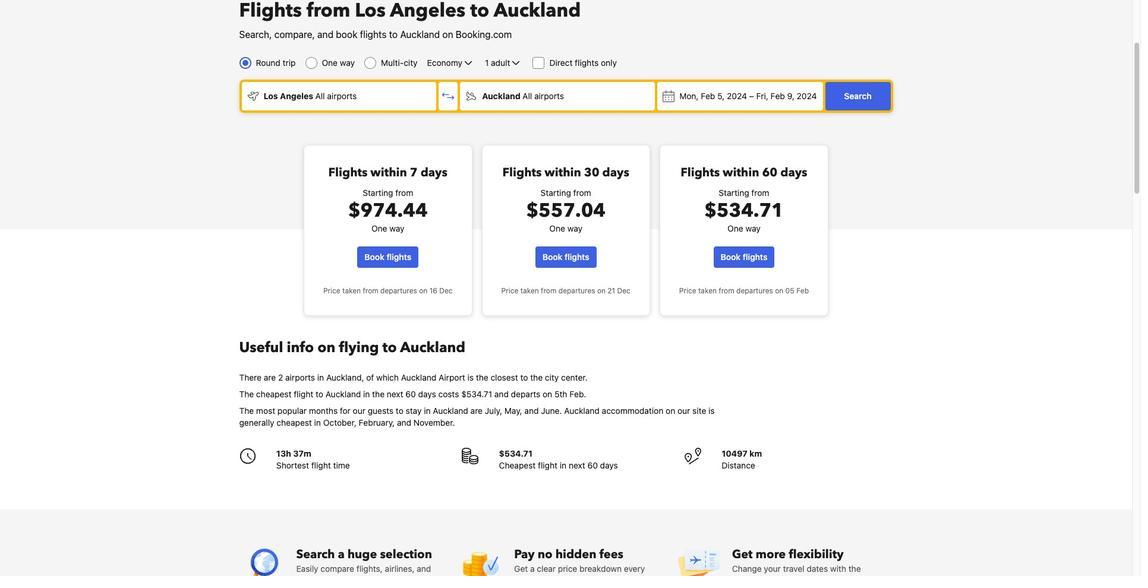 Task type: vqa. For each thing, say whether or not it's contained in the screenshot.
Direct flights only
yes



Task type: describe. For each thing, give the bounding box(es) containing it.
book flights for $557.04
[[543, 252, 590, 262]]

2 2024 from the left
[[797, 91, 817, 101]]

for
[[340, 406, 351, 416]]

starting from $557.04 one way
[[526, 188, 606, 234]]

generally
[[239, 418, 274, 428]]

to up which
[[383, 338, 397, 358]]

way for $974.44
[[390, 224, 405, 234]]

distance
[[722, 461, 756, 471]]

book flights for $534.71
[[721, 252, 768, 262]]

within for $557.04
[[545, 165, 581, 181]]

21
[[608, 287, 616, 296]]

2 horizontal spatial airports
[[535, 91, 564, 101]]

to up multi-
[[389, 29, 398, 40]]

hidden
[[556, 547, 597, 563]]

the up departs
[[531, 373, 543, 383]]

no
[[538, 547, 553, 563]]

useful
[[239, 338, 283, 358]]

16
[[430, 287, 438, 296]]

pay
[[514, 547, 535, 563]]

0 horizontal spatial 60
[[406, 389, 416, 400]]

on right info
[[318, 338, 335, 358]]

stay
[[406, 406, 422, 416]]

fri,
[[757, 91, 769, 101]]

shortest
[[276, 461, 309, 471]]

one for $974.44
[[372, 224, 387, 234]]

from inside starting from $974.44 one way
[[396, 188, 413, 198]]

auckland all airports
[[482, 91, 564, 101]]

taken for $557.04
[[521, 287, 539, 296]]

months
[[309, 406, 338, 416]]

days for $974.44
[[421, 165, 448, 181]]

selection
[[380, 547, 432, 563]]

book for $534.71
[[721, 252, 741, 262]]

direct flights only
[[550, 58, 617, 68]]

clear
[[537, 564, 556, 574]]

0 vertical spatial is
[[468, 373, 474, 383]]

departures for $974.44
[[381, 287, 417, 296]]

search,
[[239, 29, 272, 40]]

one for $534.71
[[728, 224, 744, 234]]

book flights for $974.44
[[365, 252, 412, 262]]

site
[[693, 406, 707, 416]]

center.
[[561, 373, 588, 383]]

fees
[[600, 547, 624, 563]]

round trip
[[256, 58, 296, 68]]

starting from $534.71 one way
[[705, 188, 784, 234]]

a inside search a huge selection easily compare flights, airlines, and prices – all in one place
[[338, 547, 345, 563]]

price taken from departures on 21 dec
[[502, 287, 631, 296]]

to up departs
[[521, 373, 528, 383]]

one
[[349, 576, 363, 577]]

departures for $534.71
[[737, 287, 773, 296]]

1 2024 from the left
[[727, 91, 747, 101]]

flights for $974.44
[[329, 165, 368, 181]]

airlines,
[[385, 564, 415, 574]]

mon,
[[680, 91, 699, 101]]

taken for $534.71
[[699, 287, 717, 296]]

get inside the "get more flexibility change your travel dates with the flexible ticket option*"
[[732, 547, 753, 563]]

popular
[[278, 406, 307, 416]]

1 adult button
[[484, 56, 524, 70]]

guests
[[368, 406, 394, 416]]

starting for $974.44
[[363, 188, 393, 198]]

1 all from the left
[[315, 91, 325, 101]]

economy
[[427, 58, 463, 68]]

change
[[732, 564, 762, 574]]

and down closest
[[495, 389, 509, 400]]

trip
[[283, 58, 296, 68]]

angeles
[[280, 91, 313, 101]]

july,
[[485, 406, 502, 416]]

to left stay
[[396, 406, 404, 416]]

starting from $974.44 one way
[[348, 188, 428, 234]]

our inside auckland accommodation on our site is generally cheapest in october, february, and november.
[[678, 406, 691, 416]]

within for $534.71
[[723, 165, 760, 181]]

to up months
[[316, 389, 323, 400]]

compare
[[321, 564, 354, 574]]

1 vertical spatial are
[[471, 406, 483, 416]]

auckland up airport
[[400, 338, 466, 358]]

from inside starting from $557.04 one way
[[574, 188, 591, 198]]

accommodation
[[602, 406, 664, 416]]

2 horizontal spatial 60
[[763, 165, 778, 181]]

flights within 60 days
[[681, 165, 808, 181]]

in inside the $534.71 cheapest flight in next 60 days
[[560, 461, 567, 471]]

flights right book
[[360, 29, 387, 40]]

airports for los angeles all airports
[[327, 91, 357, 101]]

in inside search a huge selection easily compare flights, airlines, and prices – all in one place
[[340, 576, 347, 577]]

the most popular months for our guests to stay in auckland are july, may, and june.
[[239, 406, 562, 416]]

option*
[[787, 576, 816, 577]]

the inside the "get more flexibility change your travel dates with the flexible ticket option*"
[[849, 564, 861, 574]]

price
[[558, 564, 578, 574]]

all
[[329, 576, 338, 577]]

multi-
[[381, 58, 404, 68]]

$534.71 inside the $534.71 cheapest flight in next 60 days
[[499, 449, 533, 459]]

0 vertical spatial are
[[264, 373, 276, 383]]

the up guests
[[372, 389, 385, 400]]

days inside the $534.71 cheapest flight in next 60 days
[[600, 461, 618, 471]]

on left 5th
[[543, 389, 552, 400]]

days for $534.71
[[781, 165, 808, 181]]

search for search
[[845, 91, 872, 101]]

on inside auckland accommodation on our site is generally cheapest in october, february, and november.
[[666, 406, 676, 416]]

7
[[410, 165, 418, 181]]

flying
[[339, 338, 379, 358]]

round
[[256, 58, 281, 68]]

flexibility
[[789, 547, 844, 563]]

auckland accommodation on our site is generally cheapest in october, february, and november.
[[239, 406, 715, 428]]

one way
[[322, 58, 355, 68]]

cheapest
[[499, 461, 536, 471]]

auckland down 1 adult "popup button"
[[482, 91, 521, 101]]

10497
[[722, 449, 748, 459]]

step
[[514, 576, 531, 577]]

0 horizontal spatial of
[[366, 373, 374, 383]]

km
[[750, 449, 762, 459]]

multi-city
[[381, 58, 418, 68]]

2
[[278, 373, 283, 383]]

auckland down the auckland,
[[326, 389, 361, 400]]

5,
[[718, 91, 725, 101]]

november.
[[414, 418, 455, 428]]

9,
[[788, 91, 795, 101]]

and inside auckland accommodation on our site is generally cheapest in october, february, and november.
[[397, 418, 411, 428]]

$974.44
[[348, 198, 428, 224]]

37m
[[293, 449, 311, 459]]

auckland inside auckland accommodation on our site is generally cheapest in october, february, and november.
[[564, 406, 600, 416]]

2 all from the left
[[523, 91, 532, 101]]

in right stay
[[424, 406, 431, 416]]

the inside pay no hidden fees get a clear price breakdown every step of the way
[[543, 576, 556, 577]]

30
[[584, 165, 600, 181]]

june.
[[541, 406, 562, 416]]

the left closest
[[476, 373, 489, 383]]

on up economy
[[443, 29, 453, 40]]

way for $557.04
[[568, 224, 583, 234]]

the cheapest flight to auckland in the next 60 days costs $534.71 and departs on 5th feb.
[[239, 389, 586, 400]]

mon, feb 5, 2024 – fri, feb 9, 2024
[[680, 91, 817, 101]]

useful info on flying to auckland
[[239, 338, 466, 358]]

in left the auckland,
[[317, 373, 324, 383]]

the for the cheapest flight to auckland in the next 60 days costs $534.71 and departs on 5th feb.
[[239, 389, 254, 400]]

airport
[[439, 373, 465, 383]]

on left 05
[[775, 287, 784, 296]]

flights within 7 days
[[329, 165, 448, 181]]



Task type: locate. For each thing, give the bounding box(es) containing it.
1 horizontal spatial price
[[502, 287, 519, 296]]

airports for there are 2 airports in auckland, of which auckland airport is the closest to the city center.
[[285, 373, 315, 383]]

0 horizontal spatial feb
[[701, 91, 716, 101]]

dec for $974.44
[[440, 287, 453, 296]]

and down departs
[[525, 406, 539, 416]]

flight for cheapest
[[538, 461, 558, 471]]

2 starting from the left
[[541, 188, 571, 198]]

dec for $557.04
[[618, 287, 631, 296]]

one inside starting from $534.71 one way
[[728, 224, 744, 234]]

flights up starting from $534.71 one way
[[681, 165, 720, 181]]

in right cheapest
[[560, 461, 567, 471]]

days
[[421, 165, 448, 181], [603, 165, 630, 181], [781, 165, 808, 181], [418, 389, 436, 400], [600, 461, 618, 471]]

one down flights within 30 days
[[550, 224, 565, 234]]

prices
[[296, 576, 320, 577]]

the right with
[[849, 564, 861, 574]]

0 vertical spatial cheapest
[[256, 389, 292, 400]]

1 horizontal spatial is
[[709, 406, 715, 416]]

1 horizontal spatial book flights
[[543, 252, 590, 262]]

0 vertical spatial $534.71
[[705, 198, 784, 224]]

2 within from the left
[[545, 165, 581, 181]]

within left 7
[[371, 165, 407, 181]]

0 horizontal spatial search
[[296, 547, 335, 563]]

of left which
[[366, 373, 374, 383]]

mon, feb 5, 2024 – fri, feb 9, 2024 button
[[658, 82, 823, 111]]

1 vertical spatial cheapest
[[277, 418, 312, 428]]

0 horizontal spatial 2024
[[727, 91, 747, 101]]

is right site
[[709, 406, 715, 416]]

every
[[624, 564, 645, 574]]

on left site
[[666, 406, 676, 416]]

one inside starting from $974.44 one way
[[372, 224, 387, 234]]

next
[[387, 389, 403, 400], [569, 461, 585, 471]]

flights within 30 days
[[503, 165, 630, 181]]

one for $557.04
[[550, 224, 565, 234]]

1 vertical spatial a
[[530, 564, 535, 574]]

dec
[[440, 287, 453, 296], [618, 287, 631, 296]]

and down the most popular months for our guests to stay in auckland are july, may, and june.
[[397, 418, 411, 428]]

1 departures from the left
[[381, 287, 417, 296]]

2 horizontal spatial departures
[[737, 287, 773, 296]]

book for $557.04
[[543, 252, 563, 262]]

1 dec from the left
[[440, 287, 453, 296]]

1 horizontal spatial our
[[678, 406, 691, 416]]

flights for $534.71
[[743, 252, 768, 262]]

1 vertical spatial $534.71
[[462, 389, 492, 400]]

next inside the $534.71 cheapest flight in next 60 days
[[569, 461, 585, 471]]

3 within from the left
[[723, 165, 760, 181]]

60 inside the $534.71 cheapest flight in next 60 days
[[588, 461, 598, 471]]

flight left the 'time'
[[311, 461, 331, 471]]

2 dec from the left
[[618, 287, 631, 296]]

place
[[365, 576, 386, 577]]

0 vertical spatial a
[[338, 547, 345, 563]]

starting down flights within 30 days
[[541, 188, 571, 198]]

the down clear
[[543, 576, 556, 577]]

$534.71 up cheapest
[[499, 449, 533, 459]]

cheapest down 2
[[256, 389, 292, 400]]

1 horizontal spatial are
[[471, 406, 483, 416]]

book flights link for $557.04
[[536, 247, 597, 268]]

3 book flights link from the left
[[714, 247, 775, 268]]

1 vertical spatial search
[[296, 547, 335, 563]]

there are 2 airports in auckland, of which auckland airport is the closest to the city center.
[[239, 373, 588, 383]]

– left all
[[322, 576, 327, 577]]

flights for $974.44
[[387, 252, 412, 262]]

cheapest down the popular
[[277, 418, 312, 428]]

1 flights from the left
[[329, 165, 368, 181]]

2 horizontal spatial book flights
[[721, 252, 768, 262]]

2024 right 9,
[[797, 91, 817, 101]]

book up price taken from departures on 16 dec
[[365, 252, 385, 262]]

the for the most popular months for our guests to stay in auckland are july, may, and june.
[[239, 406, 254, 416]]

0 horizontal spatial –
[[322, 576, 327, 577]]

departures for $557.04
[[559, 287, 595, 296]]

0 horizontal spatial starting
[[363, 188, 393, 198]]

breakdown
[[580, 564, 622, 574]]

departures left 16
[[381, 287, 417, 296]]

price taken from departures on 05 feb
[[680, 287, 809, 296]]

2 horizontal spatial feb
[[797, 287, 809, 296]]

1 horizontal spatial 60
[[588, 461, 598, 471]]

ticket
[[764, 576, 785, 577]]

book flights link up price taken from departures on 16 dec
[[358, 247, 419, 268]]

0 horizontal spatial $534.71
[[462, 389, 492, 400]]

way down flights within 60 days
[[746, 224, 761, 234]]

0 vertical spatial of
[[366, 373, 374, 383]]

flights for $534.71
[[681, 165, 720, 181]]

book
[[336, 29, 358, 40]]

1 horizontal spatial book flights link
[[536, 247, 597, 268]]

in down the compare
[[340, 576, 347, 577]]

0 horizontal spatial price
[[323, 287, 340, 296]]

days for $557.04
[[603, 165, 630, 181]]

3 book from the left
[[721, 252, 741, 262]]

0 horizontal spatial taken
[[342, 287, 361, 296]]

starting inside starting from $974.44 one way
[[363, 188, 393, 198]]

2 book flights link from the left
[[536, 247, 597, 268]]

starting down flights within 7 days
[[363, 188, 393, 198]]

price for $557.04
[[502, 287, 519, 296]]

1 horizontal spatial book
[[543, 252, 563, 262]]

search a huge selection easily compare flights, airlines, and prices – all in one place
[[296, 547, 432, 577]]

the up "generally"
[[239, 406, 254, 416]]

0 horizontal spatial flights
[[329, 165, 368, 181]]

2 the from the top
[[239, 406, 254, 416]]

pay no hidden fees get a clear price breakdown every step of the way
[[514, 547, 645, 577]]

auckland up the cheapest flight to auckland in the next 60 days costs $534.71 and departs on 5th feb.
[[401, 373, 437, 383]]

60
[[763, 165, 778, 181], [406, 389, 416, 400], [588, 461, 598, 471]]

0 horizontal spatial our
[[353, 406, 366, 416]]

one down flights within 7 days
[[372, 224, 387, 234]]

1 horizontal spatial dec
[[618, 287, 631, 296]]

auckland up "multi-city"
[[400, 29, 440, 40]]

there
[[239, 373, 262, 383]]

1 horizontal spatial $534.71
[[499, 449, 533, 459]]

0 horizontal spatial are
[[264, 373, 276, 383]]

way inside starting from $557.04 one way
[[568, 224, 583, 234]]

0 horizontal spatial departures
[[381, 287, 417, 296]]

is
[[468, 373, 474, 383], [709, 406, 715, 416]]

with
[[831, 564, 847, 574]]

$534.71 down flights within 60 days
[[705, 198, 784, 224]]

10497 km distance
[[722, 449, 762, 471]]

february,
[[359, 418, 395, 428]]

travel
[[783, 564, 805, 574]]

1 horizontal spatial flights
[[503, 165, 542, 181]]

1 horizontal spatial taken
[[521, 287, 539, 296]]

0 horizontal spatial book
[[365, 252, 385, 262]]

of inside pay no hidden fees get a clear price breakdown every step of the way
[[533, 576, 541, 577]]

flights up starting from $557.04 one way
[[503, 165, 542, 181]]

flights up starting from $974.44 one way
[[329, 165, 368, 181]]

starting inside starting from $534.71 one way
[[719, 188, 750, 198]]

search for search a huge selection easily compare flights, airlines, and prices – all in one place
[[296, 547, 335, 563]]

1
[[485, 58, 489, 68]]

1 horizontal spatial a
[[530, 564, 535, 574]]

one down flights within 60 days
[[728, 224, 744, 234]]

1 horizontal spatial all
[[523, 91, 532, 101]]

13h 37m shortest flight time
[[276, 449, 350, 471]]

way down flights within 7 days
[[390, 224, 405, 234]]

book flights link up the price taken from departures on 05 feb
[[714, 247, 775, 268]]

0 horizontal spatial dec
[[440, 287, 453, 296]]

1 book flights from the left
[[365, 252, 412, 262]]

1 vertical spatial get
[[514, 564, 528, 574]]

book flights up the price taken from departures on 05 feb
[[721, 252, 768, 262]]

1 horizontal spatial departures
[[559, 287, 595, 296]]

1 horizontal spatial within
[[545, 165, 581, 181]]

2024
[[727, 91, 747, 101], [797, 91, 817, 101]]

1 vertical spatial 60
[[406, 389, 416, 400]]

1 taken from the left
[[342, 287, 361, 296]]

in up guests
[[363, 389, 370, 400]]

our right the for
[[353, 406, 366, 416]]

way inside starting from $534.71 one way
[[746, 224, 761, 234]]

0 vertical spatial search
[[845, 91, 872, 101]]

book for $974.44
[[365, 252, 385, 262]]

most
[[256, 406, 275, 416]]

1 vertical spatial city
[[545, 373, 559, 383]]

departures left 05
[[737, 287, 773, 296]]

within for $974.44
[[371, 165, 407, 181]]

from
[[396, 188, 413, 198], [574, 188, 591, 198], [752, 188, 770, 198], [363, 287, 379, 296], [541, 287, 557, 296], [719, 287, 735, 296]]

the down there
[[239, 389, 254, 400]]

search button
[[826, 82, 891, 111]]

city up 5th
[[545, 373, 559, 383]]

of down clear
[[533, 576, 541, 577]]

los angeles all airports
[[264, 91, 357, 101]]

1 horizontal spatial next
[[569, 461, 585, 471]]

flights for $557.04
[[503, 165, 542, 181]]

get up step
[[514, 564, 528, 574]]

2 book flights from the left
[[543, 252, 590, 262]]

– left fri,
[[750, 91, 754, 101]]

a up step
[[530, 564, 535, 574]]

0 horizontal spatial a
[[338, 547, 345, 563]]

2 book from the left
[[543, 252, 563, 262]]

in
[[317, 373, 324, 383], [363, 389, 370, 400], [424, 406, 431, 416], [314, 418, 321, 428], [560, 461, 567, 471], [340, 576, 347, 577]]

one inside starting from $557.04 one way
[[550, 224, 565, 234]]

0 horizontal spatial book flights link
[[358, 247, 419, 268]]

0 vertical spatial the
[[239, 389, 254, 400]]

book flights link up the price taken from departures on 21 dec
[[536, 247, 597, 268]]

on left 21
[[597, 287, 606, 296]]

2 horizontal spatial starting
[[719, 188, 750, 198]]

book flights link for $534.71
[[714, 247, 775, 268]]

flights up the price taken from departures on 05 feb
[[743, 252, 768, 262]]

1 price from the left
[[323, 287, 340, 296]]

book flights up price taken from departures on 16 dec
[[365, 252, 412, 262]]

flights left only
[[575, 58, 599, 68]]

dec right 21
[[618, 287, 631, 296]]

flight inside the $534.71 cheapest flight in next 60 days
[[538, 461, 558, 471]]

only
[[601, 58, 617, 68]]

flights up the price taken from departures on 21 dec
[[565, 252, 590, 262]]

0 vertical spatial city
[[404, 58, 418, 68]]

huge
[[348, 547, 377, 563]]

taken for $974.44
[[342, 287, 361, 296]]

airports down 'one way'
[[327, 91, 357, 101]]

and inside search a huge selection easily compare flights, airlines, and prices – all in one place
[[417, 564, 431, 574]]

starting inside starting from $557.04 one way
[[541, 188, 571, 198]]

easily
[[296, 564, 318, 574]]

3 flights from the left
[[681, 165, 720, 181]]

may,
[[505, 406, 522, 416]]

2 horizontal spatial book flights link
[[714, 247, 775, 268]]

3 taken from the left
[[699, 287, 717, 296]]

1 vertical spatial the
[[239, 406, 254, 416]]

0 horizontal spatial within
[[371, 165, 407, 181]]

and left book
[[318, 29, 334, 40]]

way down price
[[558, 576, 573, 577]]

from inside starting from $534.71 one way
[[752, 188, 770, 198]]

2 vertical spatial 60
[[588, 461, 598, 471]]

adult
[[491, 58, 510, 68]]

october,
[[323, 418, 357, 428]]

book flights up the price taken from departures on 21 dec
[[543, 252, 590, 262]]

way
[[340, 58, 355, 68], [390, 224, 405, 234], [568, 224, 583, 234], [746, 224, 761, 234], [558, 576, 573, 577]]

1 vertical spatial is
[[709, 406, 715, 416]]

starting for $557.04
[[541, 188, 571, 198]]

1 horizontal spatial feb
[[771, 91, 785, 101]]

2 horizontal spatial taken
[[699, 287, 717, 296]]

1 horizontal spatial starting
[[541, 188, 571, 198]]

1 horizontal spatial city
[[545, 373, 559, 383]]

all down 1 adult "popup button"
[[523, 91, 532, 101]]

starting for $534.71
[[719, 188, 750, 198]]

flights for $557.04
[[565, 252, 590, 262]]

feb left 9,
[[771, 91, 785, 101]]

starting
[[363, 188, 393, 198], [541, 188, 571, 198], [719, 188, 750, 198]]

0 horizontal spatial all
[[315, 91, 325, 101]]

departs
[[511, 389, 541, 400]]

time
[[333, 461, 350, 471]]

5th
[[555, 389, 568, 400]]

1 horizontal spatial search
[[845, 91, 872, 101]]

price taken from departures on 16 dec
[[323, 287, 453, 296]]

1 book flights link from the left
[[358, 247, 419, 268]]

flights,
[[357, 564, 383, 574]]

flight inside 13h 37m shortest flight time
[[311, 461, 331, 471]]

$534.71
[[705, 198, 784, 224], [462, 389, 492, 400], [499, 449, 533, 459]]

0 vertical spatial next
[[387, 389, 403, 400]]

one down book
[[322, 58, 338, 68]]

airports right 2
[[285, 373, 315, 383]]

0 horizontal spatial airports
[[285, 373, 315, 383]]

info
[[287, 338, 314, 358]]

dates
[[807, 564, 828, 574]]

feb right 05
[[797, 287, 809, 296]]

all
[[315, 91, 325, 101], [523, 91, 532, 101]]

taken
[[342, 287, 361, 296], [521, 287, 539, 296], [699, 287, 717, 296]]

are left july,
[[471, 406, 483, 416]]

0 vertical spatial 60
[[763, 165, 778, 181]]

to
[[389, 29, 398, 40], [383, 338, 397, 358], [521, 373, 528, 383], [316, 389, 323, 400], [396, 406, 404, 416]]

a inside pay no hidden fees get a clear price breakdown every step of the way
[[530, 564, 535, 574]]

– inside popup button
[[750, 91, 754, 101]]

0 horizontal spatial city
[[404, 58, 418, 68]]

– inside search a huge selection easily compare flights, airlines, and prices – all in one place
[[322, 576, 327, 577]]

05
[[786, 287, 795, 296]]

within left 30
[[545, 165, 581, 181]]

cheapest
[[256, 389, 292, 400], [277, 418, 312, 428]]

are left 2
[[264, 373, 276, 383]]

on left 16
[[419, 287, 428, 296]]

flight right cheapest
[[538, 461, 558, 471]]

2 flights from the left
[[503, 165, 542, 181]]

3 starting from the left
[[719, 188, 750, 198]]

1 within from the left
[[371, 165, 407, 181]]

0 vertical spatial –
[[750, 91, 754, 101]]

is inside auckland accommodation on our site is generally cheapest in october, february, and november.
[[709, 406, 715, 416]]

flight up the popular
[[294, 389, 313, 400]]

price
[[323, 287, 340, 296], [502, 287, 519, 296], [680, 287, 697, 296]]

the
[[476, 373, 489, 383], [531, 373, 543, 383], [372, 389, 385, 400], [849, 564, 861, 574], [543, 576, 556, 577]]

3 price from the left
[[680, 287, 697, 296]]

book flights link for $974.44
[[358, 247, 419, 268]]

0 horizontal spatial book flights
[[365, 252, 412, 262]]

in inside auckland accommodation on our site is generally cheapest in october, february, and november.
[[314, 418, 321, 428]]

starting down flights within 60 days
[[719, 188, 750, 198]]

get more flexibility change your travel dates with the flexible ticket option*
[[732, 547, 861, 577]]

and down selection
[[417, 564, 431, 574]]

2 vertical spatial $534.71
[[499, 449, 533, 459]]

0 horizontal spatial next
[[387, 389, 403, 400]]

los
[[264, 91, 278, 101]]

1 vertical spatial –
[[322, 576, 327, 577]]

$557.04
[[526, 198, 606, 224]]

1 horizontal spatial get
[[732, 547, 753, 563]]

closest
[[491, 373, 518, 383]]

0 vertical spatial get
[[732, 547, 753, 563]]

more
[[756, 547, 786, 563]]

2 horizontal spatial within
[[723, 165, 760, 181]]

cheapest inside auckland accommodation on our site is generally cheapest in october, february, and november.
[[277, 418, 312, 428]]

1 vertical spatial next
[[569, 461, 585, 471]]

$534.71 up auckland accommodation on our site is generally cheapest in october, february, and november.
[[462, 389, 492, 400]]

price for $534.71
[[680, 287, 697, 296]]

3 book flights from the left
[[721, 252, 768, 262]]

a
[[338, 547, 345, 563], [530, 564, 535, 574]]

2 price from the left
[[502, 287, 519, 296]]

search inside search a huge selection easily compare flights, airlines, and prices – all in one place
[[296, 547, 335, 563]]

the
[[239, 389, 254, 400], [239, 406, 254, 416]]

2 our from the left
[[678, 406, 691, 416]]

1 adult
[[485, 58, 510, 68]]

feb for departures
[[797, 287, 809, 296]]

2 horizontal spatial flights
[[681, 165, 720, 181]]

0 horizontal spatial is
[[468, 373, 474, 383]]

1 starting from the left
[[363, 188, 393, 198]]

our left site
[[678, 406, 691, 416]]

auckland down costs
[[433, 406, 468, 416]]

auckland down feb.
[[564, 406, 600, 416]]

0 horizontal spatial get
[[514, 564, 528, 574]]

way down book
[[340, 58, 355, 68]]

airports down direct
[[535, 91, 564, 101]]

are
[[264, 373, 276, 383], [471, 406, 483, 416]]

price for $974.44
[[323, 287, 340, 296]]

book
[[365, 252, 385, 262], [543, 252, 563, 262], [721, 252, 741, 262]]

a up the compare
[[338, 547, 345, 563]]

1 horizontal spatial 2024
[[797, 91, 817, 101]]

2 taken from the left
[[521, 287, 539, 296]]

1 our from the left
[[353, 406, 366, 416]]

1 horizontal spatial airports
[[327, 91, 357, 101]]

3 departures from the left
[[737, 287, 773, 296]]

search inside button
[[845, 91, 872, 101]]

way down flights within 30 days
[[568, 224, 583, 234]]

way for $534.71
[[746, 224, 761, 234]]

1 horizontal spatial of
[[533, 576, 541, 577]]

2 horizontal spatial book
[[721, 252, 741, 262]]

1 vertical spatial of
[[533, 576, 541, 577]]

2 departures from the left
[[559, 287, 595, 296]]

all right angeles
[[315, 91, 325, 101]]

is right airport
[[468, 373, 474, 383]]

1 the from the top
[[239, 389, 254, 400]]

2 horizontal spatial price
[[680, 287, 697, 296]]

get inside pay no hidden fees get a clear price breakdown every step of the way
[[514, 564, 528, 574]]

2 horizontal spatial $534.71
[[705, 198, 784, 224]]

in down months
[[314, 418, 321, 428]]

way inside pay no hidden fees get a clear price breakdown every step of the way
[[558, 576, 573, 577]]

feb left 5,
[[701, 91, 716, 101]]

city left economy
[[404, 58, 418, 68]]

way inside starting from $974.44 one way
[[390, 224, 405, 234]]

feb for 2024
[[771, 91, 785, 101]]

which
[[376, 373, 399, 383]]

2024 right 5,
[[727, 91, 747, 101]]

flexible
[[732, 576, 762, 577]]

flight for cheapest
[[294, 389, 313, 400]]

1 book from the left
[[365, 252, 385, 262]]

compare,
[[274, 29, 315, 40]]

1 horizontal spatial –
[[750, 91, 754, 101]]

book up the price taken from departures on 21 dec
[[543, 252, 563, 262]]

book up the price taken from departures on 05 feb
[[721, 252, 741, 262]]

direct
[[550, 58, 573, 68]]



